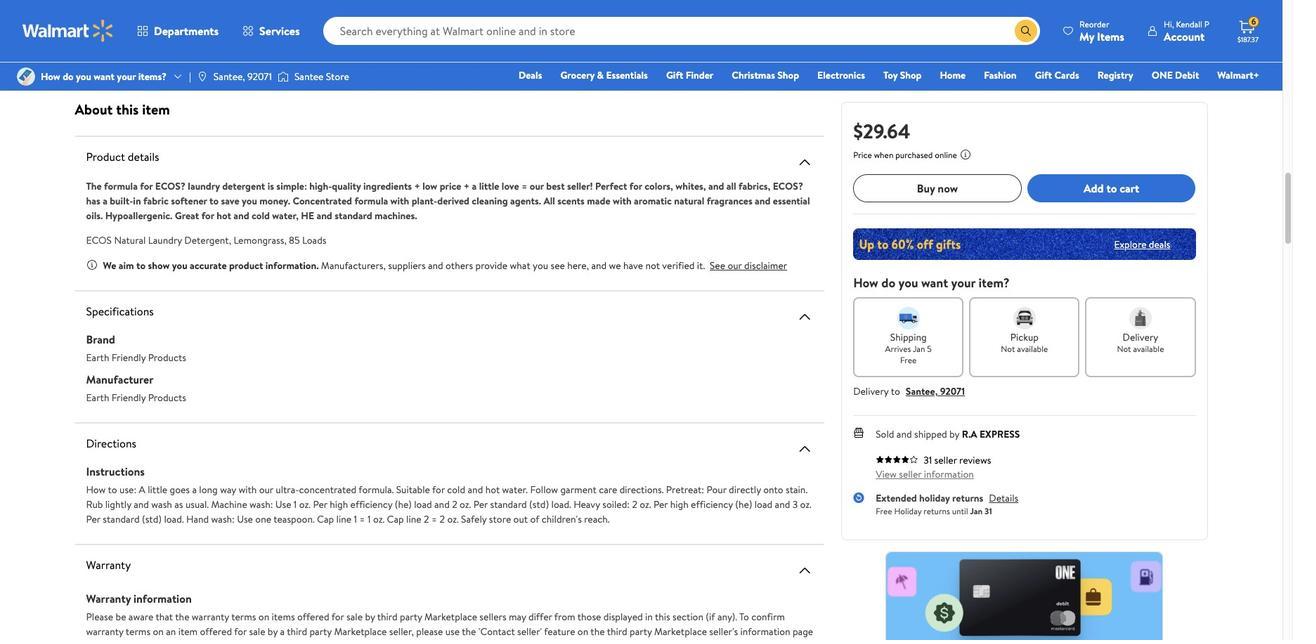 Task type: describe. For each thing, give the bounding box(es) containing it.
out
[[514, 512, 528, 526]]

manufacturers,
[[321, 258, 386, 272]]

delivery inside delivery not available
[[1123, 331, 1159, 345]]

specifications image
[[797, 308, 814, 325]]

1 horizontal spatial third
[[377, 610, 398, 624]]

1 horizontal spatial by
[[365, 610, 375, 624]]

oz. up safely
[[460, 498, 471, 512]]

how for how do you want your items?
[[41, 70, 60, 84]]

kendall
[[1177, 18, 1203, 30]]

directly
[[729, 483, 761, 497]]

essential
[[773, 194, 811, 208]]

1 horizontal spatial 92071
[[941, 385, 966, 399]]

1 horizontal spatial party
[[400, 610, 422, 624]]

christmas shop link
[[726, 68, 806, 83]]

ultra-
[[276, 483, 299, 497]]

confirm
[[752, 610, 785, 624]]

you inside the formula for ecos? laundry detergent is simple: high-quality ingredients + low price + a little love = our best seller! perfect for colors, whites, and all fabrics, ecos? has a built-in fabric softener to save you money. concentrated formula with plant-derived cleaning agents. all scents made with aromatic natural fragrances and essential oils. hypoallergenic. great for hot and cold water, he and standard machines.
[[242, 194, 257, 208]]

per down directions.
[[654, 498, 668, 512]]

christmas shop
[[732, 68, 800, 82]]

Walmart Site-Wide search field
[[323, 17, 1041, 45]]

one debit
[[1152, 68, 1200, 82]]

0 horizontal spatial marketplace
[[334, 625, 387, 639]]

$187.37
[[1238, 34, 1259, 44]]

1 horizontal spatial 1
[[354, 512, 357, 526]]

2 + from the left
[[464, 179, 470, 193]]

item inside warranty information please be aware that the warranty terms on items offered for sale by third party marketplace sellers may differ from those displayed in this section (if any). to confirm warranty terms on an item offered for sale by a third party marketplace seller, please use the 'contact seller' feature on the third party marketplace seller's information page and request the item's warranty terms prior to purchase.
[[178, 625, 198, 639]]

grocery & essentials link
[[554, 68, 655, 83]]

toy shop
[[884, 68, 922, 82]]

stain.
[[786, 483, 808, 497]]

0 horizontal spatial item
[[142, 100, 170, 119]]

1 + from the left
[[415, 179, 420, 193]]

5
[[928, 343, 932, 355]]

seller'
[[518, 625, 542, 639]]

0 horizontal spatial returns
[[924, 505, 951, 517]]

for up fabric
[[140, 179, 153, 193]]

0 horizontal spatial formula
[[104, 179, 138, 193]]

those
[[578, 610, 602, 624]]

detergent
[[222, 179, 265, 193]]

gift for gift finder
[[667, 68, 684, 82]]

a right has on the left of page
[[103, 194, 108, 208]]

one
[[255, 512, 271, 526]]

2 horizontal spatial party
[[630, 625, 652, 639]]

you up about
[[76, 70, 91, 84]]

machine
[[211, 498, 247, 512]]

oz. down directions.
[[640, 498, 652, 512]]

in inside the formula for ecos? laundry detergent is simple: high-quality ingredients + low price + a little love = our best seller! perfect for colors, whites, and all fabrics, ecos? has a built-in fabric softener to save you money. concentrated formula with plant-derived cleaning agents. all scents made with aromatic natural fragrances and essential oils. hypoallergenic. great for hot and cold water, he and standard machines.
[[133, 194, 141, 208]]

31 inside extended holiday returns details free holiday returns until jan 31
[[985, 505, 993, 517]]

the formula for ecos? laundry detergent is simple: high-quality ingredients + low price + a little love = our best seller! perfect for colors, whites, and all fabrics, ecos? has a built-in fabric softener to save you money. concentrated formula with plant-derived cleaning agents. all scents made with aromatic natural fragrances and essential oils. hypoallergenic. great for hot and cold water, he and standard machines.
[[86, 179, 811, 223]]

the right the use
[[462, 625, 476, 639]]

1 horizontal spatial formula
[[355, 194, 388, 208]]

2 products from the top
[[148, 391, 186, 405]]

love
[[502, 179, 519, 193]]

1 friendly from the top
[[112, 351, 146, 365]]

online
[[935, 149, 958, 161]]

concentrated
[[299, 483, 357, 497]]

1 load from the left
[[414, 498, 432, 512]]

when
[[875, 149, 894, 161]]

laundry
[[148, 233, 182, 248]]

the right that
[[175, 610, 190, 624]]

natural
[[675, 194, 705, 208]]

little inside instructions how to use: a little goes a long way with our ultra-concentrated formula. suitable for cold and hot water. follow garment care directions. pretreat: pour directly onto stain. rub lightly and wash as usual. machine wash: use 1 oz. per high efficiency (he) load and 2 oz. per standard (std) load. heavy soiled: 2 oz. per high efficiency (he) load and 3 oz. per standard (std) load. hand wash: use one teaspoon. cap line 1 = 1 oz. cap line 2 = 2 oz. safely store out of children's reach.
[[148, 483, 167, 497]]

a inside instructions how to use: a little goes a long way with our ultra-concentrated formula. suitable for cold and hot water. follow garment care directions. pretreat: pour directly onto stain. rub lightly and wash as usual. machine wash: use 1 oz. per high efficiency (he) load and 2 oz. per standard (std) load. heavy soiled: 2 oz. per high efficiency (he) load and 3 oz. per standard (std) load. hand wash: use one teaspoon. cap line 1 = 1 oz. cap line 2 = 2 oz. safely store out of children's reach.
[[192, 483, 197, 497]]

2 vertical spatial information
[[741, 625, 791, 639]]

water.
[[503, 483, 528, 497]]

0 horizontal spatial =
[[360, 512, 365, 526]]

reach.
[[584, 512, 610, 526]]

2-day shipping inside product group
[[340, 27, 392, 39]]

registry
[[1098, 68, 1134, 82]]

0 horizontal spatial 1
[[294, 498, 297, 512]]

provide
[[476, 258, 508, 272]]

purchase.
[[283, 640, 324, 641]]

suppliers
[[388, 258, 426, 272]]

grocery
[[561, 68, 595, 82]]

displayed
[[604, 610, 643, 624]]

walmart+
[[1218, 68, 1260, 82]]

0 horizontal spatial offered
[[200, 625, 232, 639]]

suitable
[[396, 483, 430, 497]]

request
[[104, 640, 136, 641]]

1 horizontal spatial use
[[276, 498, 291, 512]]

we
[[103, 258, 116, 272]]

your for item?
[[952, 274, 976, 292]]

hot inside instructions how to use: a little goes a long way with our ultra-concentrated formula. suitable for cold and hot water. follow garment care directions. pretreat: pour directly onto stain. rub lightly and wash as usual. machine wash: use 1 oz. per high efficiency (he) load and 2 oz. per standard (std) load. heavy soiled: 2 oz. per high efficiency (he) load and 3 oz. per standard (std) load. hand wash: use one teaspoon. cap line 1 = 1 oz. cap line 2 = 2 oz. safely store out of children's reach.
[[486, 483, 500, 497]]

&
[[597, 68, 604, 82]]

disclaimer
[[745, 258, 788, 272]]

fashion link
[[978, 68, 1024, 83]]

want for items?
[[94, 70, 115, 84]]

2-day shipping up deals
[[527, 5, 580, 17]]

in inside warranty information please be aware that the warranty terms on items offered for sale by third party marketplace sellers may differ from those displayed in this section (if any). to confirm warranty terms on an item offered for sale by a third party marketplace seller, please use the 'contact seller' feature on the third party marketplace seller's information page and request the item's warranty terms prior to purchase.
[[646, 610, 653, 624]]

0 vertical spatial by
[[950, 428, 960, 442]]

1 vertical spatial our
[[728, 258, 742, 272]]

for inside instructions how to use: a little goes a long way with our ultra-concentrated formula. suitable for cold and hot water. follow garment care directions. pretreat: pour directly onto stain. rub lightly and wash as usual. machine wash: use 1 oz. per high efficiency (he) load and 2 oz. per standard (std) load. heavy soiled: 2 oz. per high efficiency (he) load and 3 oz. per standard (std) load. hand wash: use one teaspoon. cap line 1 = 1 oz. cap line 2 = 2 oz. safely store out of children's reach.
[[432, 483, 445, 497]]

to inside the formula for ecos? laundry detergent is simple: high-quality ingredients + low price + a little love = our best seller! perfect for colors, whites, and all fabrics, ecos? has a built-in fabric softener to save you money. concentrated formula with plant-derived cleaning agents. all scents made with aromatic natural fragrances and essential oils. hypoallergenic. great for hot and cold water, he and standard machines.
[[210, 194, 219, 208]]

0 vertical spatial this
[[116, 100, 139, 119]]

0 horizontal spatial 31
[[924, 454, 933, 468]]

2 horizontal spatial marketplace
[[655, 625, 707, 639]]

product
[[229, 258, 263, 272]]

ingredients
[[364, 179, 412, 193]]

items
[[1098, 28, 1125, 44]]

1 vertical spatial standard
[[490, 498, 527, 512]]

agents.
[[511, 194, 542, 208]]

1 horizontal spatial sale
[[347, 610, 363, 624]]

our inside the formula for ecos? laundry detergent is simple: high-quality ingredients + low price + a little love = our best seller! perfect for colors, whites, and all fabrics, ecos? has a built-in fabric softener to save you money. concentrated formula with plant-derived cleaning agents. all scents made with aromatic natural fragrances and essential oils. hypoallergenic. great for hot and cold water, he and standard machines.
[[530, 179, 544, 193]]

day up deals link
[[535, 5, 547, 17]]

details button
[[990, 492, 1019, 506]]

0 horizontal spatial 92071
[[248, 70, 272, 84]]

2- up gift finder link
[[715, 5, 722, 17]]

hot inside the formula for ecos? laundry detergent is simple: high-quality ingredients + low price + a little love = our best seller! perfect for colors, whites, and all fabrics, ecos? has a built-in fabric softener to save you money. concentrated formula with plant-derived cleaning agents. all scents made with aromatic natural fragrances and essential oils. hypoallergenic. great for hot and cold water, he and standard machines.
[[217, 209, 231, 223]]

services
[[260, 23, 300, 39]]

2 line from the left
[[407, 512, 422, 526]]

1 horizontal spatial santee,
[[906, 385, 938, 399]]

1 horizontal spatial returns
[[953, 492, 984, 506]]

2 horizontal spatial 1
[[368, 512, 371, 526]]

2 horizontal spatial third
[[607, 625, 628, 639]]

to right the aim on the top left of the page
[[136, 258, 146, 272]]

aim
[[119, 258, 134, 272]]

the left item's
[[138, 640, 153, 641]]

electronics link
[[812, 68, 872, 83]]

1 vertical spatial (std)
[[142, 512, 162, 526]]

we aim to show you accurate product information. manufacturers, suppliers and others provide what you see here, and we have not verified it. see our disclaimer
[[103, 258, 788, 272]]

0 horizontal spatial third
[[287, 625, 307, 639]]

2 efficiency from the left
[[691, 498, 733, 512]]

fabric
[[143, 194, 169, 208]]

jan inside extended holiday returns details free holiday returns until jan 31
[[971, 505, 983, 517]]

a up cleaning
[[472, 179, 477, 193]]

3.8387 stars out of 5, based on 31 seller reviews element
[[876, 456, 919, 464]]

view
[[876, 468, 897, 482]]

not
[[646, 258, 660, 272]]

as
[[175, 498, 183, 512]]

2 vertical spatial terms
[[222, 640, 247, 641]]

differ
[[529, 610, 552, 624]]

2 (he) from the left
[[736, 498, 753, 512]]

goes
[[170, 483, 190, 497]]

1 vertical spatial information
[[134, 591, 192, 607]]

1 horizontal spatial with
[[391, 194, 409, 208]]

2 horizontal spatial with
[[613, 194, 632, 208]]

1 horizontal spatial on
[[259, 610, 269, 624]]

scents
[[558, 194, 585, 208]]

to inside instructions how to use: a little goes a long way with our ultra-concentrated formula. suitable for cold and hot water. follow garment care directions. pretreat: pour directly onto stain. rub lightly and wash as usual. machine wash: use 1 oz. per high efficiency (he) load and 2 oz. per standard (std) load. heavy soiled: 2 oz. per high efficiency (he) load and 3 oz. per standard (std) load. hand wash: use one teaspoon. cap line 1 = 1 oz. cap line 2 = 2 oz. safely store out of children's reach.
[[108, 483, 117, 497]]

a inside warranty information please be aware that the warranty terms on items offered for sale by third party marketplace sellers may differ from those displayed in this section (if any). to confirm warranty terms on an item offered for sale by a third party marketplace seller, please use the 'contact seller' feature on the third party marketplace seller's information page and request the item's warranty terms prior to purchase.
[[280, 625, 285, 639]]

1 horizontal spatial =
[[432, 512, 438, 526]]

laundry
[[188, 179, 220, 193]]

see
[[551, 258, 565, 272]]

instructions how to use: a little goes a long way with our ultra-concentrated formula. suitable for cold and hot water. follow garment care directions. pretreat: pour directly onto stain. rub lightly and wash as usual. machine wash: use 1 oz. per high efficiency (he) load and 2 oz. per standard (std) load. heavy soiled: 2 oz. per high efficiency (he) load and 3 oz. per standard (std) load. hand wash: use one teaspoon. cap line 1 = 1 oz. cap line 2 = 2 oz. safely store out of children's reach.
[[86, 464, 812, 526]]

intent image for shipping image
[[898, 307, 920, 330]]

1 (he) from the left
[[395, 498, 412, 512]]

pickup inside pickup not available
[[1011, 331, 1039, 345]]

hi,
[[1164, 18, 1175, 30]]

shop for toy shop
[[901, 68, 922, 82]]

1 ecos? from the left
[[155, 179, 186, 193]]

buy
[[918, 181, 936, 196]]

standard for instructions
[[103, 512, 140, 526]]

all
[[727, 179, 737, 193]]

up to sixty percent off deals. shop now. image
[[854, 229, 1197, 260]]

delivery up deals link
[[488, 5, 519, 17]]

per up safely
[[474, 498, 488, 512]]

2 high from the left
[[671, 498, 689, 512]]

seller for 31
[[935, 454, 958, 468]]

deals
[[519, 68, 542, 82]]

want for item?
[[922, 274, 949, 292]]

'contact
[[479, 625, 515, 639]]

oz. up "teaspoon."
[[299, 498, 311, 512]]

debit
[[1176, 68, 1200, 82]]

extended
[[876, 492, 918, 506]]

he
[[301, 209, 314, 223]]

oz. left safely
[[448, 512, 459, 526]]

0 horizontal spatial by
[[268, 625, 278, 639]]

formula.
[[359, 483, 394, 497]]

explore deals
[[1115, 237, 1171, 251]]

sellers
[[480, 610, 507, 624]]

0 vertical spatial warranty
[[192, 610, 229, 624]]

0 vertical spatial load.
[[552, 498, 572, 512]]

0 vertical spatial (std)
[[530, 498, 549, 512]]

1 vertical spatial wash:
[[211, 512, 235, 526]]

you left see
[[533, 258, 549, 272]]

you right the show
[[172, 258, 188, 272]]

product details image
[[797, 154, 814, 171]]

1 vertical spatial use
[[237, 512, 253, 526]]

may
[[509, 610, 526, 624]]

concentrated
[[293, 194, 352, 208]]

per down concentrated
[[313, 498, 328, 512]]

3
[[793, 498, 798, 512]]

seller for view
[[900, 468, 922, 482]]

items
[[272, 610, 295, 624]]

extended holiday returns details free holiday returns until jan 31
[[876, 492, 1019, 517]]

2 cap from the left
[[387, 512, 404, 526]]

how do you want your items?
[[41, 70, 167, 84]]

holiday
[[920, 492, 951, 506]]

0 horizontal spatial santee,
[[214, 70, 245, 84]]

reviews
[[960, 454, 992, 468]]

hand
[[186, 512, 209, 526]]

purchased
[[896, 149, 933, 161]]

free for shipping
[[901, 354, 917, 366]]

85
[[289, 233, 300, 248]]

ecos
[[86, 233, 112, 248]]

2 horizontal spatial information
[[925, 468, 975, 482]]

santee store
[[295, 70, 349, 84]]

shipping inside product group
[[362, 27, 392, 39]]

for right great
[[202, 209, 214, 223]]

use
[[446, 625, 460, 639]]

delivery up sold
[[854, 385, 889, 399]]

2- up walmart image
[[81, 5, 88, 17]]

the down those on the left of the page
[[591, 625, 605, 639]]

6350
[[310, 5, 329, 17]]

day up walmart image
[[88, 5, 101, 17]]

1 vertical spatial terms
[[126, 625, 151, 639]]

your for items?
[[117, 70, 136, 84]]

to inside 'button'
[[1107, 181, 1118, 196]]

feature
[[544, 625, 576, 639]]

0 horizontal spatial on
[[153, 625, 164, 639]]

for right items
[[332, 610, 344, 624]]

about
[[75, 100, 113, 119]]



Task type: vqa. For each thing, say whether or not it's contained in the screenshot.
built-
yes



Task type: locate. For each thing, give the bounding box(es) containing it.
on left items
[[259, 610, 269, 624]]

31 right until
[[985, 505, 993, 517]]

0 horizontal spatial sale
[[249, 625, 265, 639]]

0 horizontal spatial +
[[415, 179, 420, 193]]

shop
[[778, 68, 800, 82], [901, 68, 922, 82]]

you down detergent
[[242, 194, 257, 208]]

in up "hypoallergenic."
[[133, 194, 141, 208]]

0 horizontal spatial want
[[94, 70, 115, 84]]

use left one
[[237, 512, 253, 526]]

terms up prior
[[231, 610, 256, 624]]

2-day shipping up christmas
[[715, 5, 767, 17]]

0 horizontal spatial with
[[239, 483, 257, 497]]

free down shipping
[[901, 354, 917, 366]]

0 vertical spatial friendly
[[112, 351, 146, 365]]

high-
[[310, 179, 332, 193]]

intent image for pickup image
[[1014, 307, 1036, 330]]

accurate
[[190, 258, 227, 272]]

to right prior
[[272, 640, 281, 641]]

ecos? up fabric
[[155, 179, 186, 193]]

by
[[950, 428, 960, 442], [365, 610, 375, 624], [268, 625, 278, 639]]

page
[[793, 625, 814, 639]]

0 vertical spatial santee,
[[214, 70, 245, 84]]

party up purchase.
[[310, 625, 332, 639]]

0 vertical spatial information
[[925, 468, 975, 482]]

reorder
[[1080, 18, 1110, 30]]

0 vertical spatial how
[[41, 70, 60, 84]]

0 horizontal spatial ecos?
[[155, 179, 186, 193]]

1 vertical spatial by
[[365, 610, 375, 624]]

hot left water.
[[486, 483, 500, 497]]

account
[[1164, 28, 1205, 44]]

0 horizontal spatial information
[[134, 591, 192, 607]]

2 ecos? from the left
[[773, 179, 804, 193]]

shipping
[[103, 5, 133, 17], [549, 5, 580, 17], [737, 5, 767, 17], [362, 27, 392, 39]]

section
[[673, 610, 704, 624]]

returns right holiday
[[953, 492, 984, 506]]

derived
[[438, 194, 470, 208]]

ecos? up essential
[[773, 179, 804, 193]]

brand earth friendly products manufacturer earth friendly products
[[86, 332, 186, 405]]

0 horizontal spatial line
[[337, 512, 352, 526]]

cap
[[317, 512, 334, 526], [387, 512, 404, 526]]

this left section
[[655, 610, 671, 624]]

2 horizontal spatial standard
[[490, 498, 527, 512]]

not down intent image for pickup at right
[[1002, 343, 1016, 355]]

cap down suitable
[[387, 512, 404, 526]]

free for extended
[[876, 505, 893, 517]]

sold and shipped by r.a express
[[876, 428, 1021, 442]]

legal information image
[[961, 149, 972, 160]]

for
[[140, 179, 153, 193], [630, 179, 643, 193], [202, 209, 214, 223], [432, 483, 445, 497], [332, 610, 344, 624], [234, 625, 247, 639]]

to inside warranty information please be aware that the warranty terms on items offered for sale by third party marketplace sellers may differ from those displayed in this section (if any). to confirm warranty terms on an item offered for sale by a third party marketplace seller, please use the 'contact seller' feature on the third party marketplace seller's information page and request the item's warranty terms prior to purchase.
[[272, 640, 281, 641]]

do
[[63, 70, 74, 84], [882, 274, 896, 292]]

finder
[[686, 68, 714, 82]]

the
[[175, 610, 190, 624], [462, 625, 476, 639], [591, 625, 605, 639], [138, 640, 153, 641]]

p
[[1205, 18, 1210, 30]]

1 horizontal spatial in
[[646, 610, 653, 624]]

0 horizontal spatial hot
[[217, 209, 231, 223]]

0 vertical spatial products
[[148, 351, 186, 365]]

1 warranty from the top
[[86, 557, 131, 573]]

2 not from the left
[[1118, 343, 1132, 355]]

buy now
[[918, 181, 959, 196]]

how do you want your item?
[[854, 274, 1010, 292]]

1 vertical spatial do
[[882, 274, 896, 292]]

0 horizontal spatial free
[[876, 505, 893, 517]]

intent image for delivery image
[[1130, 307, 1153, 330]]

2-day shipping up the store
[[340, 27, 392, 39]]

load down suitable
[[414, 498, 432, 512]]

children's
[[542, 512, 582, 526]]

1 vertical spatial cold
[[447, 483, 466, 497]]

jan left 5
[[913, 343, 926, 355]]

seller down 3.8387 stars out of 5, based on 31 seller reviews element
[[900, 468, 922, 482]]

price
[[854, 149, 873, 161]]

available down intent image for pickup at right
[[1018, 343, 1049, 355]]

pickup
[[456, 5, 480, 17], [643, 5, 667, 17], [268, 27, 292, 39], [1011, 331, 1039, 345]]

do for how do you want your item?
[[882, 274, 896, 292]]

walmart image
[[23, 20, 114, 42]]

how for how do you want your item?
[[854, 274, 879, 292]]

0 vertical spatial want
[[94, 70, 115, 84]]

line
[[337, 512, 352, 526], [407, 512, 422, 526]]

for up aromatic
[[630, 179, 643, 193]]

formula
[[104, 179, 138, 193], [355, 194, 388, 208]]

day up the store
[[347, 27, 360, 39]]

search icon image
[[1021, 25, 1032, 37]]

directions image
[[797, 441, 814, 457]]

day up christmas
[[722, 5, 735, 17]]

92071
[[248, 70, 272, 84], [941, 385, 966, 399]]

1 horizontal spatial load.
[[552, 498, 572, 512]]

hot down save
[[217, 209, 231, 223]]

third down displayed
[[607, 625, 628, 639]]

not down intent image for delivery
[[1118, 343, 1132, 355]]

santee, down 5
[[906, 385, 938, 399]]

1 vertical spatial warranty
[[86, 625, 124, 639]]

our inside instructions how to use: a little goes a long way with our ultra-concentrated formula. suitable for cold and hot water. follow garment care directions. pretreat: pour directly onto stain. rub lightly and wash as usual. machine wash: use 1 oz. per high efficiency (he) load and 2 oz. per standard (std) load. heavy soiled: 2 oz. per high efficiency (he) load and 3 oz. per standard (std) load. hand wash: use one teaspoon. cap line 1 = 1 oz. cap line 2 = 2 oz. safely store out of children's reach.
[[259, 483, 274, 497]]

want up about
[[94, 70, 115, 84]]

0 vertical spatial warranty
[[86, 557, 131, 573]]

warranty inside warranty information please be aware that the warranty terms on items offered for sale by third party marketplace sellers may differ from those displayed in this section (if any). to confirm warranty terms on an item offered for sale by a third party marketplace seller, please use the 'contact seller' feature on the third party marketplace seller's information page and request the item's warranty terms prior to purchase.
[[86, 591, 131, 607]]

little inside the formula for ecos? laundry detergent is simple: high-quality ingredients + low price + a little love = our best seller! perfect for colors, whites, and all fabrics, ecos? has a built-in fabric softener to save you money. concentrated formula with plant-derived cleaning agents. all scents made with aromatic natural fragrances and essential oils. hypoallergenic. great for hot and cold water, he and standard machines.
[[479, 179, 500, 193]]

seller down sold and shipped by r.a express
[[935, 454, 958, 468]]

0 horizontal spatial load.
[[164, 512, 184, 526]]

per down rub
[[86, 512, 101, 526]]

follow
[[531, 483, 558, 497]]

2- up the store
[[340, 27, 347, 39]]

1 vertical spatial formula
[[355, 194, 388, 208]]

0 horizontal spatial standard
[[103, 512, 140, 526]]

water,
[[272, 209, 299, 223]]

shipped
[[915, 428, 948, 442]]

usual.
[[186, 498, 209, 512]]

delivery inside product group
[[301, 27, 331, 39]]

1 horizontal spatial (he)
[[736, 498, 753, 512]]

earth down manufacturer
[[86, 391, 109, 405]]

friendly
[[112, 351, 146, 365], [112, 391, 146, 405]]

1 horizontal spatial free
[[901, 354, 917, 366]]

high down concentrated
[[330, 498, 348, 512]]

wash: down 'machine'
[[211, 512, 235, 526]]

0 horizontal spatial seller
[[900, 468, 922, 482]]

1 horizontal spatial how
[[86, 483, 106, 497]]

high
[[330, 498, 348, 512], [671, 498, 689, 512]]

free inside the shipping arrives jan 5 free
[[901, 354, 917, 366]]

cold inside the formula for ecos? laundry detergent is simple: high-quality ingredients + low price + a little love = our best seller! perfect for colors, whites, and all fabrics, ecos? has a built-in fabric softener to save you money. concentrated formula with plant-derived cleaning agents. all scents made with aromatic natural fragrances and essential oils. hypoallergenic. great for hot and cold water, he and standard machines.
[[252, 209, 270, 223]]

item right the an
[[178, 625, 198, 639]]

1 horizontal spatial standard
[[335, 209, 372, 223]]

information.
[[266, 258, 319, 272]]

1 line from the left
[[337, 512, 352, 526]]

on up item's
[[153, 625, 164, 639]]

our up agents.
[[530, 179, 544, 193]]

not for pickup
[[1002, 343, 1016, 355]]

my
[[1080, 28, 1095, 44]]

efficiency down formula.
[[351, 498, 393, 512]]

want left "item?"
[[922, 274, 949, 292]]

until
[[953, 505, 969, 517]]

high down pretreat:
[[671, 498, 689, 512]]

2 available from the left
[[1134, 343, 1165, 355]]

this inside warranty information please be aware that the warranty terms on items offered for sale by third party marketplace sellers may differ from those displayed in this section (if any). to confirm warranty terms on an item offered for sale by a third party marketplace seller, please use the 'contact seller' feature on the third party marketplace seller's information page and request the item's warranty terms prior to purchase.
[[655, 610, 671, 624]]

load down onto
[[755, 498, 773, 512]]

standard inside the formula for ecos? laundry detergent is simple: high-quality ingredients + low price + a little love = our best seller! perfect for colors, whites, and all fabrics, ecos? has a built-in fabric softener to save you money. concentrated formula with plant-derived cleaning agents. all scents made with aromatic natural fragrances and essential oils. hypoallergenic. great for hot and cold water, he and standard machines.
[[335, 209, 372, 223]]

cold inside instructions how to use: a little goes a long way with our ultra-concentrated formula. suitable for cold and hot water. follow garment care directions. pretreat: pour directly onto stain. rub lightly and wash as usual. machine wash: use 1 oz. per high efficiency (he) load and 2 oz. per standard (std) load. heavy soiled: 2 oz. per high efficiency (he) load and 3 oz. per standard (std) load. hand wash: use one teaspoon. cap line 1 = 1 oz. cap line 2 = 2 oz. safely store out of children's reach.
[[447, 483, 466, 497]]

 image
[[278, 70, 289, 84], [197, 71, 208, 82]]

2 shop from the left
[[901, 68, 922, 82]]

shop inside christmas shop link
[[778, 68, 800, 82]]

delivery up gift finder link
[[676, 5, 706, 17]]

1 products from the top
[[148, 351, 186, 365]]

 image for santee store
[[278, 70, 289, 84]]

standard for the
[[335, 209, 372, 223]]

gift left finder at the top right
[[667, 68, 684, 82]]

1 efficiency from the left
[[351, 498, 393, 512]]

shop inside toy shop link
[[901, 68, 922, 82]]

2 gift from the left
[[1036, 68, 1053, 82]]

1 available from the left
[[1018, 343, 1049, 355]]

standard down water.
[[490, 498, 527, 512]]

1 horizontal spatial little
[[479, 179, 500, 193]]

2 earth from the top
[[86, 391, 109, 405]]

deals
[[1150, 237, 1171, 251]]

shop right toy
[[901, 68, 922, 82]]

our right see
[[728, 258, 742, 272]]

1 horizontal spatial your
[[952, 274, 976, 292]]

0 vertical spatial in
[[133, 194, 141, 208]]

returns
[[953, 492, 984, 506], [924, 505, 951, 517]]

1 horizontal spatial offered
[[297, 610, 330, 624]]

jan inside the shipping arrives jan 5 free
[[913, 343, 926, 355]]

please
[[417, 625, 443, 639]]

day inside product group
[[347, 27, 360, 39]]

1 horizontal spatial cap
[[387, 512, 404, 526]]

pickup inside product group
[[268, 27, 292, 39]]

add to cart button
[[1028, 174, 1196, 203]]

not inside delivery not available
[[1118, 343, 1132, 355]]

0 vertical spatial 92071
[[248, 70, 272, 84]]

with inside instructions how to use: a little goes a long way with our ultra-concentrated formula. suitable for cold and hot water. follow garment care directions. pretreat: pour directly onto stain. rub lightly and wash as usual. machine wash: use 1 oz. per high efficiency (he) load and 2 oz. per standard (std) load. heavy soiled: 2 oz. per high efficiency (he) load and 3 oz. per standard (std) load. hand wash: use one teaspoon. cap line 1 = 1 oz. cap line 2 = 2 oz. safely store out of children's reach.
[[239, 483, 257, 497]]

warranty right item's
[[182, 640, 220, 641]]

2 horizontal spatial on
[[578, 625, 589, 639]]

for right suitable
[[432, 483, 445, 497]]

our
[[530, 179, 544, 193], [728, 258, 742, 272], [259, 483, 274, 497]]

0 vertical spatial our
[[530, 179, 544, 193]]

1 horizontal spatial wash:
[[250, 498, 273, 512]]

1 down concentrated
[[354, 512, 357, 526]]

0 horizontal spatial not
[[1002, 343, 1016, 355]]

about this item
[[75, 100, 170, 119]]

0 horizontal spatial cold
[[252, 209, 270, 223]]

your left the items?
[[117, 70, 136, 84]]

1 horizontal spatial information
[[741, 625, 791, 639]]

standard down the lightly
[[103, 512, 140, 526]]

1 shop from the left
[[778, 68, 800, 82]]

1 horizontal spatial cold
[[447, 483, 466, 497]]

1 vertical spatial free
[[876, 505, 893, 517]]

0 horizontal spatial shop
[[778, 68, 800, 82]]

santee, 92071 button
[[906, 385, 966, 399]]

one
[[1152, 68, 1173, 82]]

rub
[[86, 498, 103, 512]]

=
[[522, 179, 528, 193], [360, 512, 365, 526], [432, 512, 438, 526]]

offered up purchase.
[[297, 610, 330, 624]]

1 earth from the top
[[86, 351, 109, 365]]

you up intent image for shipping
[[899, 274, 919, 292]]

1 horizontal spatial seller
[[935, 454, 958, 468]]

1 cap from the left
[[317, 512, 334, 526]]

formula up built- in the top of the page
[[104, 179, 138, 193]]

save
[[221, 194, 240, 208]]

party up 'seller,'
[[400, 610, 422, 624]]

0 vertical spatial your
[[117, 70, 136, 84]]

best
[[547, 179, 565, 193]]

prior
[[249, 640, 270, 641]]

 image right "|"
[[197, 71, 208, 82]]

we
[[609, 258, 621, 272]]

1 horizontal spatial ecos?
[[773, 179, 804, 193]]

formula down ingredients
[[355, 194, 388, 208]]

2-day shipping
[[81, 5, 133, 17], [527, 5, 580, 17], [715, 5, 767, 17], [340, 27, 392, 39]]

jan right until
[[971, 505, 983, 517]]

0 horizontal spatial party
[[310, 625, 332, 639]]

shop for christmas shop
[[778, 68, 800, 82]]

products up manufacturer
[[148, 351, 186, 365]]

gift finder link
[[660, 68, 720, 83]]

1 horizontal spatial (std)
[[530, 498, 549, 512]]

+ right price on the top left of the page
[[464, 179, 470, 193]]

delivery down intent image for delivery
[[1123, 331, 1159, 345]]

marketplace left 'seller,'
[[334, 625, 387, 639]]

1 horizontal spatial 31
[[985, 505, 993, 517]]

not inside pickup not available
[[1002, 343, 1016, 355]]

to left 'cart'
[[1107, 181, 1118, 196]]

party
[[400, 610, 422, 624], [310, 625, 332, 639], [630, 625, 652, 639]]

way
[[220, 483, 236, 497]]

your
[[117, 70, 136, 84], [952, 274, 976, 292]]

0 horizontal spatial little
[[148, 483, 167, 497]]

hypoallergenic.
[[105, 209, 173, 223]]

a
[[139, 483, 145, 497]]

Search search field
[[323, 17, 1041, 45]]

how
[[41, 70, 60, 84], [854, 274, 879, 292], [86, 483, 106, 497]]

loads
[[302, 233, 327, 248]]

per
[[313, 498, 328, 512], [474, 498, 488, 512], [654, 498, 668, 512], [86, 512, 101, 526]]

delivery not available
[[1118, 331, 1165, 355]]

heavy
[[574, 498, 600, 512]]

from
[[555, 610, 576, 624]]

1 vertical spatial earth
[[86, 391, 109, 405]]

2 horizontal spatial how
[[854, 274, 879, 292]]

1 vertical spatial products
[[148, 391, 186, 405]]

to left santee, 92071 button
[[891, 385, 901, 399]]

31 seller reviews
[[924, 454, 992, 468]]

0 horizontal spatial wash:
[[211, 512, 235, 526]]

1 horizontal spatial want
[[922, 274, 949, 292]]

efficiency down 'pour'
[[691, 498, 733, 512]]

santee
[[295, 70, 324, 84]]

and
[[709, 179, 725, 193], [755, 194, 771, 208], [234, 209, 249, 223], [317, 209, 332, 223], [428, 258, 444, 272], [592, 258, 607, 272], [897, 428, 913, 442], [468, 483, 483, 497], [134, 498, 149, 512], [435, 498, 450, 512], [775, 498, 791, 512], [86, 640, 101, 641]]

2 load from the left
[[755, 498, 773, 512]]

cart
[[1120, 181, 1140, 196]]

home link
[[934, 68, 973, 83]]

warranty image
[[797, 562, 814, 579]]

1 horizontal spatial available
[[1134, 343, 1165, 355]]

1 vertical spatial friendly
[[112, 391, 146, 405]]

2-day shipping up walmart image
[[81, 5, 133, 17]]

available inside pickup not available
[[1018, 343, 1049, 355]]

warranty for warranty information please be aware that the warranty terms on items offered for sale by third party marketplace sellers may differ from those displayed in this section (if any). to confirm warranty terms on an item offered for sale by a third party marketplace seller, please use the 'contact seller' feature on the third party marketplace seller's information page and request the item's warranty terms prior to purchase.
[[86, 591, 131, 607]]

cap down concentrated
[[317, 512, 334, 526]]

+ left low on the left of page
[[415, 179, 420, 193]]

0 vertical spatial use
[[276, 498, 291, 512]]

r.a
[[962, 428, 978, 442]]

0 horizontal spatial how
[[41, 70, 60, 84]]

0 horizontal spatial  image
[[197, 71, 208, 82]]

buy now button
[[854, 174, 1022, 203]]

specifications
[[86, 303, 154, 319]]

walmart+ link
[[1212, 68, 1266, 83]]

available inside delivery not available
[[1134, 343, 1165, 355]]

departments
[[154, 23, 219, 39]]

product group
[[265, 0, 422, 48]]

marketplace up the use
[[425, 610, 477, 624]]

0 horizontal spatial gift
[[667, 68, 684, 82]]

0 horizontal spatial do
[[63, 70, 74, 84]]

oz. right 3
[[801, 498, 812, 512]]

oz. down formula.
[[373, 512, 385, 526]]

earth down brand
[[86, 351, 109, 365]]

how inside instructions how to use: a little goes a long way with our ultra-concentrated formula. suitable for cold and hot water. follow garment care directions. pretreat: pour directly onto stain. rub lightly and wash as usual. machine wash: use 1 oz. per high efficiency (he) load and 2 oz. per standard (std) load. heavy soiled: 2 oz. per high efficiency (he) load and 3 oz. per standard (std) load. hand wash: use one teaspoon. cap line 1 = 1 oz. cap line 2 = 2 oz. safely store out of children's reach.
[[86, 483, 106, 497]]

1 gift from the left
[[667, 68, 684, 82]]

 image for santee, 92071
[[197, 71, 208, 82]]

products down manufacturer
[[148, 391, 186, 405]]

2- inside product group
[[340, 27, 347, 39]]

cleaning
[[472, 194, 508, 208]]

warranty
[[86, 557, 131, 573], [86, 591, 131, 607]]

free inside extended holiday returns details free holiday returns until jan 31
[[876, 505, 893, 517]]

delivery
[[488, 5, 519, 17], [676, 5, 706, 17], [301, 27, 331, 39], [1123, 331, 1159, 345], [854, 385, 889, 399]]

92071 up sold and shipped by r.a express
[[941, 385, 966, 399]]

with up machines.
[[391, 194, 409, 208]]

0 horizontal spatial (he)
[[395, 498, 412, 512]]

1 horizontal spatial marketplace
[[425, 610, 477, 624]]

do for how do you want your items?
[[63, 70, 74, 84]]

teaspoon.
[[274, 512, 315, 526]]

not for delivery
[[1118, 343, 1132, 355]]

0 vertical spatial earth
[[86, 351, 109, 365]]

 image left santee
[[278, 70, 289, 84]]

0 horizontal spatial available
[[1018, 343, 1049, 355]]

1 high from the left
[[330, 498, 348, 512]]

2 friendly from the top
[[112, 391, 146, 405]]

0 horizontal spatial jan
[[913, 343, 926, 355]]

seller!
[[567, 179, 593, 193]]

standard down quality
[[335, 209, 372, 223]]

gift left cards
[[1036, 68, 1053, 82]]

gift cards
[[1036, 68, 1080, 82]]

(he) down the directly
[[736, 498, 753, 512]]

 image
[[17, 68, 35, 86]]

party down displayed
[[630, 625, 652, 639]]

a down items
[[280, 625, 285, 639]]

0 vertical spatial wash:
[[250, 498, 273, 512]]

(he) down suitable
[[395, 498, 412, 512]]

2 horizontal spatial =
[[522, 179, 528, 193]]

safely
[[461, 512, 487, 526]]

0 horizontal spatial your
[[117, 70, 136, 84]]

and inside warranty information please be aware that the warranty terms on items offered for sale by third party marketplace sellers may differ from those displayed in this section (if any). to confirm warranty terms on an item offered for sale by a third party marketplace seller, please use the 'contact seller' feature on the third party marketplace seller's information page and request the item's warranty terms prior to purchase.
[[86, 640, 101, 641]]

information up holiday
[[925, 468, 975, 482]]

0 vertical spatial terms
[[231, 610, 256, 624]]

available for delivery
[[1134, 343, 1165, 355]]

0 vertical spatial free
[[901, 354, 917, 366]]

0 vertical spatial hot
[[217, 209, 231, 223]]

available for pickup
[[1018, 343, 1049, 355]]

use:
[[120, 483, 137, 497]]

1 vertical spatial want
[[922, 274, 949, 292]]

2 warranty from the top
[[86, 591, 131, 607]]

warranty for warranty
[[86, 557, 131, 573]]

2- up deals link
[[527, 5, 535, 17]]

= inside the formula for ecos? laundry detergent is simple: high-quality ingredients + low price + a little love = our best seller! perfect for colors, whites, and all fabrics, ecos? has a built-in fabric softener to save you money. concentrated formula with plant-derived cleaning agents. all scents made with aromatic natural fragrances and essential oils. hypoallergenic. great for hot and cold water, he and standard machines.
[[522, 179, 528, 193]]

line down concentrated
[[337, 512, 352, 526]]

1 not from the left
[[1002, 343, 1016, 355]]

for right the an
[[234, 625, 247, 639]]

1 horizontal spatial line
[[407, 512, 422, 526]]

products
[[148, 351, 186, 365], [148, 391, 186, 405]]

1 horizontal spatial  image
[[278, 70, 289, 84]]

efficiency
[[351, 498, 393, 512], [691, 498, 733, 512]]

2 vertical spatial warranty
[[182, 640, 220, 641]]

1 vertical spatial 31
[[985, 505, 993, 517]]

gift for gift cards
[[1036, 68, 1053, 82]]

product details
[[86, 149, 159, 165]]



